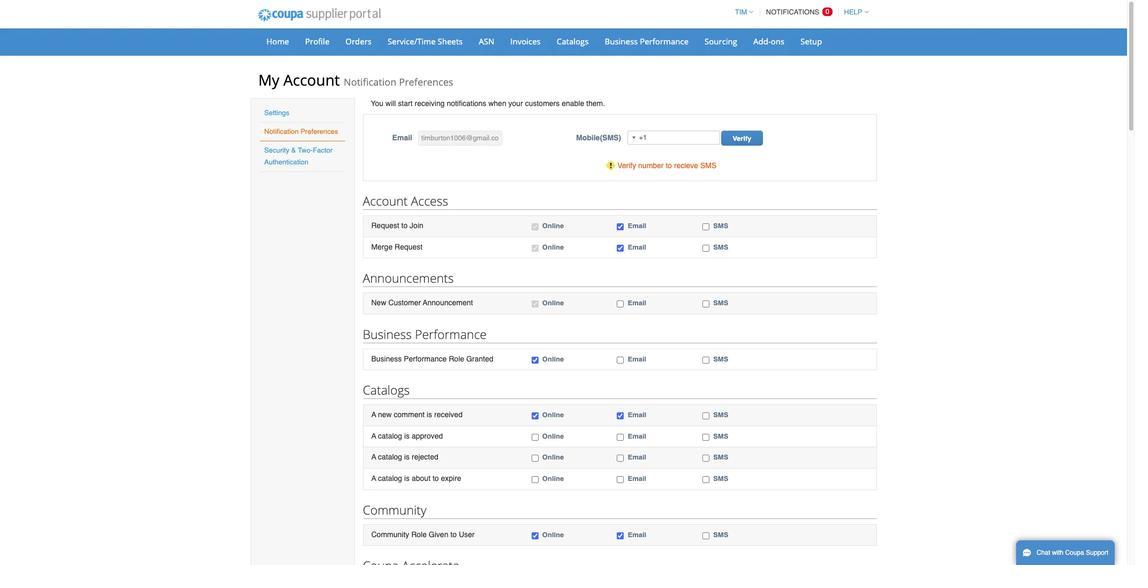 Task type: describe. For each thing, give the bounding box(es) containing it.
comment
[[394, 411, 425, 419]]

received
[[435, 411, 463, 419]]

new
[[378, 411, 392, 419]]

number
[[639, 161, 664, 170]]

tim link
[[731, 8, 754, 16]]

security & two-factor authentication link
[[264, 146, 333, 166]]

settings
[[264, 109, 290, 117]]

online for business performance role granted
[[543, 355, 564, 363]]

about
[[412, 474, 431, 483]]

profile
[[305, 36, 330, 47]]

notifications 0
[[767, 8, 830, 16]]

email for new customer announcement
[[628, 299, 647, 307]]

home
[[267, 36, 289, 47]]

email for a catalog is approved
[[628, 432, 647, 440]]

user
[[459, 530, 475, 539]]

online for merge request
[[543, 243, 564, 251]]

online for request to join
[[543, 222, 564, 230]]

settings link
[[264, 109, 290, 117]]

customers
[[525, 99, 560, 108]]

rejected
[[412, 453, 439, 462]]

receiving
[[415, 99, 445, 108]]

verify button
[[722, 131, 763, 146]]

online for a catalog is rejected
[[543, 453, 564, 462]]

&
[[291, 146, 296, 154]]

email for community role given to user
[[628, 531, 647, 539]]

help link
[[840, 8, 869, 16]]

online for community role given to user
[[543, 531, 564, 539]]

new customer announcement
[[372, 298, 473, 307]]

security
[[264, 146, 290, 154]]

notification preferences link
[[264, 128, 338, 136]]

verify for verify number to recieve sms
[[618, 161, 637, 170]]

invoices
[[511, 36, 541, 47]]

1 vertical spatial business
[[363, 326, 412, 343]]

catalog for a catalog is approved
[[378, 432, 402, 440]]

account access
[[363, 192, 449, 209]]

email for a new comment is received
[[628, 411, 647, 419]]

sms for business performance role granted
[[714, 355, 729, 363]]

online for a catalog is approved
[[543, 432, 564, 440]]

service/time sheets link
[[381, 33, 470, 49]]

verify for verify
[[733, 134, 752, 143]]

sms for a catalog is rejected
[[714, 453, 729, 462]]

to left recieve
[[666, 161, 672, 170]]

request to join
[[372, 221, 424, 230]]

to left join
[[402, 221, 408, 230]]

1 vertical spatial performance
[[415, 326, 487, 343]]

mobile(sms)
[[577, 133, 622, 142]]

my
[[259, 70, 280, 90]]

email for a catalog is about to expire
[[628, 475, 647, 483]]

enable
[[562, 99, 585, 108]]

add-
[[754, 36, 771, 47]]

a for a new comment is received
[[372, 411, 376, 419]]

access
[[411, 192, 449, 209]]

is for rejected
[[405, 453, 410, 462]]

start
[[398, 99, 413, 108]]

security & two-factor authentication
[[264, 146, 333, 166]]

given
[[429, 530, 449, 539]]

sms for request to join
[[714, 222, 729, 230]]

your
[[509, 99, 523, 108]]

sms for a new comment is received
[[714, 411, 729, 419]]

asn
[[479, 36, 495, 47]]

is for about
[[405, 474, 410, 483]]

0 horizontal spatial role
[[412, 530, 427, 539]]

a catalog is rejected
[[372, 453, 439, 462]]

setup link
[[794, 33, 830, 49]]

factor
[[313, 146, 333, 154]]

asn link
[[472, 33, 502, 49]]

will
[[386, 99, 396, 108]]

community for community
[[363, 501, 427, 518]]

you
[[371, 99, 384, 108]]

sms for new customer announcement
[[714, 299, 729, 307]]

setup
[[801, 36, 823, 47]]

add-ons
[[754, 36, 785, 47]]

0 vertical spatial request
[[372, 221, 400, 230]]

a catalog is about to expire
[[372, 474, 462, 483]]

business performance link
[[598, 33, 696, 49]]

join
[[410, 221, 424, 230]]

support
[[1087, 549, 1109, 557]]

two-
[[298, 146, 313, 154]]

notifications
[[767, 8, 820, 16]]

email for merge request
[[628, 243, 647, 251]]

a new comment is received
[[372, 411, 463, 419]]

tim
[[736, 8, 748, 16]]

a for a catalog is approved
[[372, 432, 376, 440]]

1 vertical spatial catalogs
[[363, 382, 410, 399]]

orders link
[[339, 33, 379, 49]]

expire
[[441, 474, 462, 483]]

notification inside my account notification preferences
[[344, 76, 397, 88]]

profile link
[[298, 33, 337, 49]]

merge request
[[372, 242, 423, 251]]

coupa
[[1066, 549, 1085, 557]]

email for a catalog is rejected
[[628, 453, 647, 462]]

preferences inside my account notification preferences
[[399, 76, 454, 88]]

home link
[[260, 33, 296, 49]]

0 vertical spatial role
[[449, 355, 465, 363]]

merge
[[372, 242, 393, 251]]

community for community role given to user
[[372, 530, 409, 539]]



Task type: locate. For each thing, give the bounding box(es) containing it.
when
[[489, 99, 507, 108]]

business performance
[[605, 36, 689, 47], [363, 326, 487, 343]]

0 vertical spatial preferences
[[399, 76, 454, 88]]

0 horizontal spatial verify
[[618, 161, 637, 170]]

1 vertical spatial verify
[[618, 161, 637, 170]]

0 vertical spatial performance
[[640, 36, 689, 47]]

1 vertical spatial preferences
[[301, 128, 338, 136]]

1 vertical spatial request
[[395, 242, 423, 251]]

sourcing link
[[698, 33, 745, 49]]

catalogs inside catalogs link
[[557, 36, 589, 47]]

Telephone country code field
[[629, 131, 639, 144]]

request down join
[[395, 242, 423, 251]]

1 vertical spatial account
[[363, 192, 408, 209]]

service/time
[[388, 36, 436, 47]]

community left given
[[372, 530, 409, 539]]

3 catalog from the top
[[378, 474, 402, 483]]

chat
[[1037, 549, 1051, 557]]

online for a catalog is about to expire
[[543, 475, 564, 483]]

email for request to join
[[628, 222, 647, 230]]

1 horizontal spatial preferences
[[399, 76, 454, 88]]

a down a catalog is approved
[[372, 453, 376, 462]]

0 horizontal spatial business performance
[[363, 326, 487, 343]]

verify
[[733, 134, 752, 143], [618, 161, 637, 170]]

+1 201-555-0123 text field
[[628, 131, 721, 145]]

0 vertical spatial account
[[284, 70, 340, 90]]

1 catalog from the top
[[378, 432, 402, 440]]

verify inside button
[[733, 134, 752, 143]]

7 online from the top
[[543, 453, 564, 462]]

sms for community role given to user
[[714, 531, 729, 539]]

catalog down new on the bottom
[[378, 432, 402, 440]]

2 catalog from the top
[[378, 453, 402, 462]]

service/time sheets
[[388, 36, 463, 47]]

is left approved
[[405, 432, 410, 440]]

a left new on the bottom
[[372, 411, 376, 419]]

notification up you
[[344, 76, 397, 88]]

None text field
[[418, 131, 502, 146]]

account up request to join
[[363, 192, 408, 209]]

catalogs link
[[550, 33, 596, 49]]

sourcing
[[705, 36, 738, 47]]

online
[[543, 222, 564, 230], [543, 243, 564, 251], [543, 299, 564, 307], [543, 355, 564, 363], [543, 411, 564, 419], [543, 432, 564, 440], [543, 453, 564, 462], [543, 475, 564, 483], [543, 531, 564, 539]]

0 horizontal spatial notification
[[264, 128, 299, 136]]

chat with coupa support button
[[1017, 541, 1116, 565]]

add-ons link
[[747, 33, 792, 49]]

1 horizontal spatial notification
[[344, 76, 397, 88]]

3 a from the top
[[372, 453, 376, 462]]

verify number to recieve sms
[[618, 161, 717, 170]]

chat with coupa support
[[1037, 549, 1109, 557]]

2 vertical spatial performance
[[404, 355, 447, 363]]

you will start receiving notifications when your customers enable them.
[[371, 99, 605, 108]]

0 vertical spatial community
[[363, 501, 427, 518]]

notification preferences
[[264, 128, 338, 136]]

0 vertical spatial verify
[[733, 134, 752, 143]]

granted
[[467, 355, 494, 363]]

1 a from the top
[[372, 411, 376, 419]]

None checkbox
[[532, 223, 539, 230], [532, 245, 539, 252], [703, 245, 710, 252], [532, 301, 539, 308], [617, 301, 624, 308], [703, 301, 710, 308], [617, 357, 624, 364], [703, 357, 710, 364], [532, 434, 539, 441], [617, 434, 624, 441], [617, 455, 624, 462], [703, 455, 710, 462], [703, 476, 710, 483], [532, 532, 539, 539], [532, 223, 539, 230], [532, 245, 539, 252], [703, 245, 710, 252], [532, 301, 539, 308], [617, 301, 624, 308], [703, 301, 710, 308], [617, 357, 624, 364], [703, 357, 710, 364], [532, 434, 539, 441], [617, 434, 624, 441], [617, 455, 624, 462], [703, 455, 710, 462], [703, 476, 710, 483], [532, 532, 539, 539]]

email for business performance role granted
[[628, 355, 647, 363]]

request
[[372, 221, 400, 230], [395, 242, 423, 251]]

2 online from the top
[[543, 243, 564, 251]]

1 horizontal spatial verify
[[733, 134, 752, 143]]

them.
[[587, 99, 605, 108]]

1 horizontal spatial business performance
[[605, 36, 689, 47]]

catalog for a catalog is rejected
[[378, 453, 402, 462]]

navigation
[[731, 2, 869, 23]]

0 vertical spatial business
[[605, 36, 638, 47]]

a catalog is approved
[[372, 432, 443, 440]]

None checkbox
[[617, 223, 624, 230], [703, 223, 710, 230], [617, 245, 624, 252], [532, 357, 539, 364], [532, 413, 539, 420], [617, 413, 624, 420], [703, 413, 710, 420], [703, 434, 710, 441], [532, 455, 539, 462], [532, 476, 539, 483], [617, 476, 624, 483], [617, 532, 624, 539], [703, 532, 710, 539], [617, 223, 624, 230], [703, 223, 710, 230], [617, 245, 624, 252], [532, 357, 539, 364], [532, 413, 539, 420], [617, 413, 624, 420], [703, 413, 710, 420], [703, 434, 710, 441], [532, 455, 539, 462], [532, 476, 539, 483], [617, 476, 624, 483], [617, 532, 624, 539], [703, 532, 710, 539]]

1 horizontal spatial account
[[363, 192, 408, 209]]

community
[[363, 501, 427, 518], [372, 530, 409, 539]]

coupa supplier portal image
[[250, 2, 389, 28]]

account down profile on the top of page
[[284, 70, 340, 90]]

is left received
[[427, 411, 432, 419]]

new
[[372, 298, 387, 307]]

to right about
[[433, 474, 439, 483]]

sms
[[701, 161, 717, 170], [714, 222, 729, 230], [714, 243, 729, 251], [714, 299, 729, 307], [714, 355, 729, 363], [714, 411, 729, 419], [714, 432, 729, 440], [714, 453, 729, 462], [714, 475, 729, 483], [714, 531, 729, 539]]

notification
[[344, 76, 397, 88], [264, 128, 299, 136]]

0 vertical spatial catalogs
[[557, 36, 589, 47]]

0 horizontal spatial preferences
[[301, 128, 338, 136]]

sms for a catalog is approved
[[714, 432, 729, 440]]

a down a catalog is rejected
[[372, 474, 376, 483]]

1 vertical spatial community
[[372, 530, 409, 539]]

sms for a catalog is about to expire
[[714, 475, 729, 483]]

preferences up receiving
[[399, 76, 454, 88]]

catalog
[[378, 432, 402, 440], [378, 453, 402, 462], [378, 474, 402, 483]]

ons
[[771, 36, 785, 47]]

approved
[[412, 432, 443, 440]]

online for a new comment is received
[[543, 411, 564, 419]]

invoices link
[[504, 33, 548, 49]]

community up community role given to user at bottom
[[363, 501, 427, 518]]

preferences
[[399, 76, 454, 88], [301, 128, 338, 136]]

catalog for a catalog is about to expire
[[378, 474, 402, 483]]

is for approved
[[405, 432, 410, 440]]

is left about
[[405, 474, 410, 483]]

a for a catalog is rejected
[[372, 453, 376, 462]]

customer
[[389, 298, 421, 307]]

a
[[372, 411, 376, 419], [372, 432, 376, 440], [372, 453, 376, 462], [372, 474, 376, 483]]

sheets
[[438, 36, 463, 47]]

authentication
[[264, 158, 309, 166]]

1 online from the top
[[543, 222, 564, 230]]

0 vertical spatial business performance
[[605, 36, 689, 47]]

with
[[1053, 549, 1064, 557]]

1 horizontal spatial catalogs
[[557, 36, 589, 47]]

announcements
[[363, 270, 454, 287]]

my account notification preferences
[[259, 70, 454, 90]]

orders
[[346, 36, 372, 47]]

business
[[605, 36, 638, 47], [363, 326, 412, 343], [372, 355, 402, 363]]

help
[[845, 8, 863, 16]]

telephone country code image
[[633, 137, 636, 139]]

8 online from the top
[[543, 475, 564, 483]]

catalog down a catalog is rejected
[[378, 474, 402, 483]]

0 horizontal spatial account
[[284, 70, 340, 90]]

2 vertical spatial business
[[372, 355, 402, 363]]

4 a from the top
[[372, 474, 376, 483]]

community role given to user
[[372, 530, 475, 539]]

is left rejected
[[405, 453, 410, 462]]

0
[[826, 8, 830, 16]]

3 online from the top
[[543, 299, 564, 307]]

preferences up factor
[[301, 128, 338, 136]]

1 vertical spatial role
[[412, 530, 427, 539]]

a for a catalog is about to expire
[[372, 474, 376, 483]]

a up a catalog is rejected
[[372, 432, 376, 440]]

0 vertical spatial notification
[[344, 76, 397, 88]]

recieve
[[675, 161, 699, 170]]

catalog down a catalog is approved
[[378, 453, 402, 462]]

business performance role granted
[[372, 355, 494, 363]]

2 vertical spatial catalog
[[378, 474, 402, 483]]

0 horizontal spatial catalogs
[[363, 382, 410, 399]]

4 online from the top
[[543, 355, 564, 363]]

navigation containing notifications 0
[[731, 2, 869, 23]]

email
[[393, 133, 413, 142], [628, 222, 647, 230], [628, 243, 647, 251], [628, 299, 647, 307], [628, 355, 647, 363], [628, 411, 647, 419], [628, 432, 647, 440], [628, 453, 647, 462], [628, 475, 647, 483], [628, 531, 647, 539]]

to left the user
[[451, 530, 457, 539]]

notification down settings
[[264, 128, 299, 136]]

catalogs right invoices
[[557, 36, 589, 47]]

performance
[[640, 36, 689, 47], [415, 326, 487, 343], [404, 355, 447, 363]]

0 vertical spatial catalog
[[378, 432, 402, 440]]

catalogs up new on the bottom
[[363, 382, 410, 399]]

2 a from the top
[[372, 432, 376, 440]]

1 vertical spatial catalog
[[378, 453, 402, 462]]

request up merge
[[372, 221, 400, 230]]

9 online from the top
[[543, 531, 564, 539]]

6 online from the top
[[543, 432, 564, 440]]

sms for merge request
[[714, 243, 729, 251]]

1 vertical spatial business performance
[[363, 326, 487, 343]]

5 online from the top
[[543, 411, 564, 419]]

business inside business performance link
[[605, 36, 638, 47]]

notifications
[[447, 99, 487, 108]]

online for new customer announcement
[[543, 299, 564, 307]]

announcement
[[423, 298, 473, 307]]

1 vertical spatial notification
[[264, 128, 299, 136]]

1 horizontal spatial role
[[449, 355, 465, 363]]

role left granted at the left of page
[[449, 355, 465, 363]]

role left given
[[412, 530, 427, 539]]



Task type: vqa. For each thing, say whether or not it's contained in the screenshot.
the Logo
no



